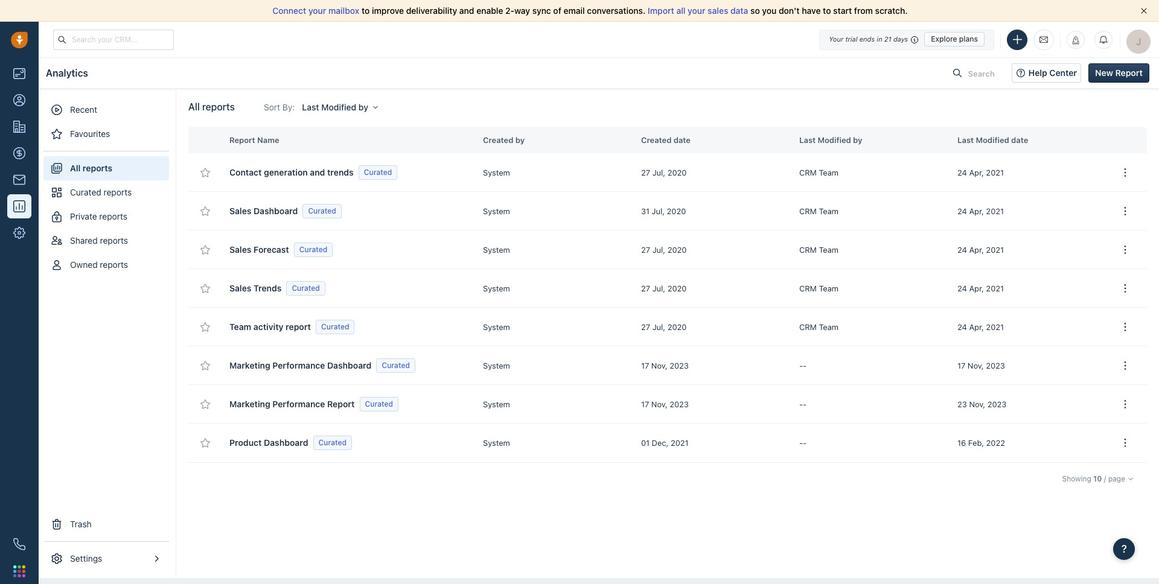 Task type: describe. For each thing, give the bounding box(es) containing it.
sales
[[708, 5, 728, 16]]

21
[[884, 35, 892, 43]]

trial
[[846, 35, 858, 43]]

sync
[[532, 5, 551, 16]]

ends
[[860, 35, 875, 43]]

scratch.
[[875, 5, 908, 16]]

have
[[802, 5, 821, 16]]

mailbox
[[328, 5, 359, 16]]

of
[[553, 5, 561, 16]]

2-
[[505, 5, 514, 16]]

2 your from the left
[[688, 5, 706, 16]]

plans
[[959, 34, 978, 43]]

1 your from the left
[[309, 5, 326, 16]]

phone image
[[13, 539, 25, 551]]

phone element
[[7, 533, 31, 557]]

connect your mailbox to improve deliverability and enable 2-way sync of email conversations. import all your sales data so you don't have to start from scratch.
[[273, 5, 908, 16]]

Search your CRM... text field
[[53, 29, 174, 50]]

and
[[459, 5, 474, 16]]

from
[[854, 5, 873, 16]]

connect
[[273, 5, 306, 16]]

explore plans
[[931, 34, 978, 43]]

improve
[[372, 5, 404, 16]]

import
[[648, 5, 674, 16]]

conversations.
[[587, 5, 646, 16]]

don't
[[779, 5, 800, 16]]



Task type: vqa. For each thing, say whether or not it's contained in the screenshot.
all contacts link
no



Task type: locate. For each thing, give the bounding box(es) containing it.
deliverability
[[406, 5, 457, 16]]

email
[[564, 5, 585, 16]]

to right mailbox
[[362, 5, 370, 16]]

what's new image
[[1072, 36, 1080, 44]]

in
[[877, 35, 883, 43]]

to left 'start'
[[823, 5, 831, 16]]

2 to from the left
[[823, 5, 831, 16]]

to
[[362, 5, 370, 16], [823, 5, 831, 16]]

1 to from the left
[[362, 5, 370, 16]]

your right the all
[[688, 5, 706, 16]]

1 horizontal spatial to
[[823, 5, 831, 16]]

0 horizontal spatial your
[[309, 5, 326, 16]]

your trial ends in 21 days
[[829, 35, 908, 43]]

connect your mailbox link
[[273, 5, 362, 16]]

1 horizontal spatial your
[[688, 5, 706, 16]]

data
[[731, 5, 748, 16]]

send email image
[[1040, 34, 1048, 45]]

all
[[677, 5, 686, 16]]

your left mailbox
[[309, 5, 326, 16]]

freshworks switcher image
[[13, 566, 25, 578]]

your
[[829, 35, 844, 43]]

0 horizontal spatial to
[[362, 5, 370, 16]]

your
[[309, 5, 326, 16], [688, 5, 706, 16]]

start
[[833, 5, 852, 16]]

explore plans link
[[925, 32, 985, 46]]

close image
[[1141, 8, 1147, 14]]

enable
[[477, 5, 503, 16]]

way
[[514, 5, 530, 16]]

import all your sales data link
[[648, 5, 751, 16]]

days
[[894, 35, 908, 43]]

you
[[762, 5, 777, 16]]

explore
[[931, 34, 957, 43]]

so
[[751, 5, 760, 16]]



